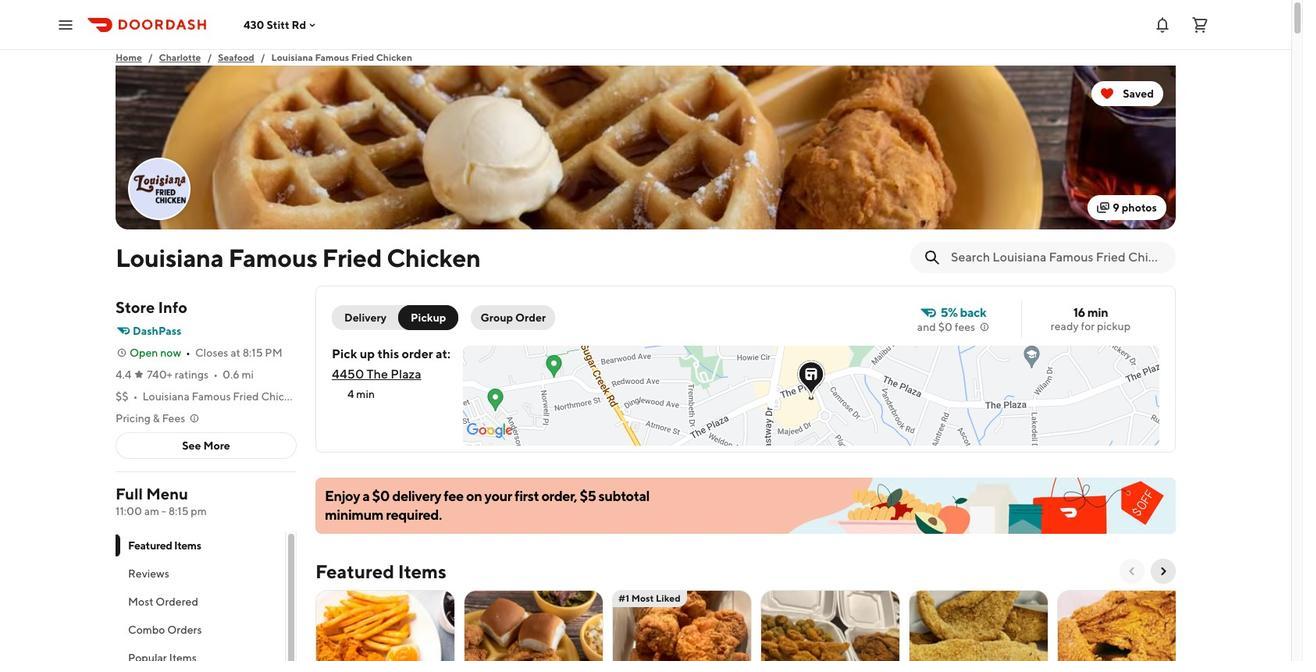 Task type: describe. For each thing, give the bounding box(es) containing it.
on
[[466, 488, 482, 504]]

10 shrimp  2 fish combo image
[[316, 590, 454, 661]]

home
[[116, 52, 142, 63]]

closes
[[195, 347, 228, 359]]

4 min
[[347, 388, 375, 401]]

#1 most liked button
[[612, 590, 752, 661]]

reviews button
[[116, 560, 285, 588]]

10 dark (5l5t) image
[[613, 590, 751, 661]]

430 stitt rd
[[244, 18, 306, 31]]

combo
[[128, 624, 165, 636]]

plaza
[[391, 367, 421, 382]]

0 vertical spatial chicken
[[376, 52, 412, 63]]

4pcs (bltw) combo image
[[465, 590, 603, 661]]

dashpass
[[133, 325, 181, 337]]

2 vertical spatial chicken
[[261, 390, 303, 403]]

pricing
[[116, 412, 151, 425]]

see
[[182, 440, 201, 452]]

featured items heading
[[315, 559, 446, 584]]

0.6 mi
[[223, 369, 254, 381]]

11:00
[[116, 505, 142, 518]]

louisiana famous fried chicken
[[116, 243, 481, 272]]

and
[[917, 321, 936, 333]]

0 vertical spatial famous
[[315, 52, 349, 63]]

group order button
[[471, 305, 555, 330]]

pick
[[332, 347, 357, 362]]

store info
[[116, 298, 187, 316]]

pm
[[191, 505, 207, 518]]

mi
[[242, 369, 254, 381]]

0 vertical spatial louisiana
[[271, 52, 313, 63]]

min for 16
[[1087, 305, 1108, 320]]

up
[[360, 347, 375, 362]]

0 horizontal spatial •
[[133, 390, 138, 403]]

3 / from the left
[[261, 52, 265, 63]]

first
[[515, 488, 539, 504]]

4.4
[[116, 369, 131, 381]]

this
[[377, 347, 399, 362]]

pickup
[[1097, 320, 1131, 333]]

Item Search search field
[[951, 249, 1163, 266]]

items inside "heading"
[[398, 561, 446, 582]]

at
[[230, 347, 240, 359]]

menu
[[146, 485, 188, 503]]

ready
[[1051, 320, 1079, 333]]

next button of carousel image
[[1157, 565, 1170, 578]]

saved button
[[1092, 81, 1163, 106]]

seafood link
[[218, 50, 254, 66]]

am
[[144, 505, 159, 518]]

0 vertical spatial 8:15
[[243, 347, 263, 359]]

0 horizontal spatial items
[[174, 540, 201, 552]]

home / charlotte / seafood / louisiana famous fried chicken
[[116, 52, 412, 63]]

map region
[[346, 285, 1303, 485]]

pick up this order at: 4450 the plaza
[[332, 347, 451, 382]]

minimum
[[325, 507, 383, 523]]

0 vertical spatial •
[[186, 347, 190, 359]]

pricing & fees button
[[116, 411, 201, 426]]

16 min ready for pickup
[[1051, 305, 1131, 333]]

$$
[[116, 390, 128, 403]]

pickup
[[411, 312, 446, 324]]

at:
[[436, 347, 451, 362]]

2 vertical spatial famous
[[192, 390, 231, 403]]

4450 the plaza link
[[332, 367, 421, 382]]

for
[[1081, 320, 1095, 333]]

group
[[481, 312, 513, 324]]

4450
[[332, 367, 364, 382]]

a
[[362, 488, 370, 504]]

charlotte link
[[159, 50, 201, 66]]

combo orders
[[128, 624, 202, 636]]

charlotte
[[159, 52, 201, 63]]

1 vertical spatial featured items
[[315, 561, 446, 582]]

fee
[[444, 488, 464, 504]]

more
[[203, 440, 230, 452]]

liked
[[656, 593, 681, 604]]

the
[[367, 367, 388, 382]]

combo orders button
[[116, 616, 285, 644]]

powered by google image
[[467, 423, 513, 439]]

see more button
[[116, 433, 296, 458]]

2 vertical spatial fried
[[233, 390, 259, 403]]

subtotal
[[599, 488, 650, 504]]

combo 2 (bw) image
[[1058, 590, 1196, 661]]

0 vertical spatial fried
[[351, 52, 374, 63]]

$5
[[580, 488, 596, 504]]

$$ • louisiana famous fried chicken
[[116, 390, 303, 403]]

previous button of carousel image
[[1126, 565, 1138, 578]]

1 horizontal spatial most
[[631, 593, 654, 604]]

1 horizontal spatial $0
[[938, 321, 952, 333]]

delivery
[[344, 312, 387, 324]]

order
[[402, 347, 433, 362]]

0 horizontal spatial most
[[128, 596, 153, 608]]

enjoy
[[325, 488, 360, 504]]

ratings
[[175, 369, 209, 381]]

featured inside "heading"
[[315, 561, 394, 582]]

group order
[[481, 312, 546, 324]]

saved
[[1123, 87, 1154, 100]]



Task type: locate. For each thing, give the bounding box(es) containing it.
featured down minimum
[[315, 561, 394, 582]]

seafood
[[218, 52, 254, 63]]

1 / from the left
[[148, 52, 153, 63]]

10 shrimp + 5 fish + 4 chicken (bltw) image
[[761, 590, 899, 661]]

required.
[[386, 507, 442, 523]]

min
[[1087, 305, 1108, 320], [356, 388, 375, 401]]

2 horizontal spatial •
[[213, 369, 218, 381]]

$0 right "a"
[[372, 488, 390, 504]]

fees
[[955, 321, 975, 333]]

2 vertical spatial louisiana
[[142, 390, 190, 403]]

0 items, open order cart image
[[1191, 15, 1209, 34]]

store
[[116, 298, 155, 316]]

&
[[153, 412, 160, 425]]

1 vertical spatial $0
[[372, 488, 390, 504]]

8:15 inside the full menu 11:00 am - 8:15 pm
[[168, 505, 189, 518]]

1 vertical spatial fried
[[322, 243, 382, 272]]

• right the now
[[186, 347, 190, 359]]

louisiana
[[271, 52, 313, 63], [116, 243, 224, 272], [142, 390, 190, 403]]

photos
[[1122, 201, 1157, 214]]

see more
[[182, 440, 230, 452]]

fried
[[351, 52, 374, 63], [322, 243, 382, 272], [233, 390, 259, 403]]

louisiana up info in the top left of the page
[[116, 243, 224, 272]]

famous
[[315, 52, 349, 63], [228, 243, 317, 272], [192, 390, 231, 403]]

0 horizontal spatial featured
[[128, 540, 172, 552]]

louisiana down 'rd'
[[271, 52, 313, 63]]

1 horizontal spatial min
[[1087, 305, 1108, 320]]

0 vertical spatial featured items
[[128, 540, 201, 552]]

Pickup radio
[[398, 305, 459, 330]]

min for 4
[[356, 388, 375, 401]]

#1
[[618, 593, 629, 604]]

featured items up reviews
[[128, 540, 201, 552]]

home link
[[116, 50, 142, 66]]

notification bell image
[[1153, 15, 1172, 34]]

full menu 11:00 am - 8:15 pm
[[116, 485, 207, 518]]

1 horizontal spatial 8:15
[[243, 347, 263, 359]]

0 horizontal spatial featured items
[[128, 540, 201, 552]]

2 horizontal spatial /
[[261, 52, 265, 63]]

0 horizontal spatial /
[[148, 52, 153, 63]]

most ordered
[[128, 596, 198, 608]]

9 photos
[[1113, 201, 1157, 214]]

9
[[1113, 201, 1120, 214]]

• right '$$'
[[133, 390, 138, 403]]

740+
[[147, 369, 173, 381]]

featured up reviews
[[128, 540, 172, 552]]

1 horizontal spatial featured items
[[315, 561, 446, 582]]

0 horizontal spatial 8:15
[[168, 505, 189, 518]]

1 horizontal spatial •
[[186, 347, 190, 359]]

8:15
[[243, 347, 263, 359], [168, 505, 189, 518]]

• left 0.6
[[213, 369, 218, 381]]

1 vertical spatial louisiana
[[116, 243, 224, 272]]

rd
[[292, 18, 306, 31]]

0 horizontal spatial $0
[[372, 488, 390, 504]]

featured
[[128, 540, 172, 552], [315, 561, 394, 582]]

featured items up 10 shrimp  2 fish combo image
[[315, 561, 446, 582]]

now
[[160, 347, 181, 359]]

info
[[158, 298, 187, 316]]

9 photos button
[[1088, 195, 1166, 220]]

most
[[631, 593, 654, 604], [128, 596, 153, 608]]

your
[[484, 488, 512, 504]]

430
[[244, 18, 264, 31]]

1 vertical spatial 8:15
[[168, 505, 189, 518]]

8:15 right -
[[168, 505, 189, 518]]

740+ ratings •
[[147, 369, 218, 381]]

min inside 16 min ready for pickup
[[1087, 305, 1108, 320]]

#1 most liked
[[618, 593, 681, 604]]

10 pc fish only image
[[910, 590, 1048, 661]]

1 horizontal spatial featured
[[315, 561, 394, 582]]

reviews
[[128, 568, 169, 580]]

1 vertical spatial famous
[[228, 243, 317, 272]]

/ right home in the left top of the page
[[148, 52, 153, 63]]

1 vertical spatial chicken
[[387, 243, 481, 272]]

stitt
[[267, 18, 289, 31]]

and $0 fees
[[917, 321, 975, 333]]

ordered
[[156, 596, 198, 608]]

order
[[515, 312, 546, 324]]

2 / from the left
[[207, 52, 212, 63]]

items
[[174, 540, 201, 552], [398, 561, 446, 582]]

1 vertical spatial items
[[398, 561, 446, 582]]

430 stitt rd button
[[244, 18, 319, 31]]

/ left seafood
[[207, 52, 212, 63]]

louisiana famous fried chicken image
[[116, 66, 1176, 230], [130, 159, 189, 219]]

1 vertical spatial •
[[213, 369, 218, 381]]

featured items
[[128, 540, 201, 552], [315, 561, 446, 582]]

min right 16
[[1087, 305, 1108, 320]]

open menu image
[[56, 15, 75, 34]]

5%
[[941, 305, 958, 320]]

$0 inside enjoy a $0 delivery fee on your first order, $5 subtotal minimum required.
[[372, 488, 390, 504]]

order methods option group
[[332, 305, 459, 330]]

/
[[148, 52, 153, 63], [207, 52, 212, 63], [261, 52, 265, 63]]

-
[[162, 505, 166, 518]]

full
[[116, 485, 143, 503]]

1 vertical spatial featured
[[315, 561, 394, 582]]

louisiana down 740+
[[142, 390, 190, 403]]

most up "combo"
[[128, 596, 153, 608]]

0 horizontal spatial min
[[356, 388, 375, 401]]

$0 down 5%
[[938, 321, 952, 333]]

fees
[[162, 412, 185, 425]]

orders
[[167, 624, 202, 636]]

1 horizontal spatial items
[[398, 561, 446, 582]]

/ right seafood
[[261, 52, 265, 63]]

open now
[[130, 347, 181, 359]]

most right #1
[[631, 593, 654, 604]]

0 vertical spatial $0
[[938, 321, 952, 333]]

0 vertical spatial min
[[1087, 305, 1108, 320]]

back
[[960, 305, 986, 320]]

5% back
[[941, 305, 986, 320]]

• closes at 8:15 pm
[[186, 347, 282, 359]]

items up reviews button
[[174, 540, 201, 552]]

min right 4 at left
[[356, 388, 375, 401]]

4
[[347, 388, 354, 401]]

pm
[[265, 347, 282, 359]]

2 vertical spatial •
[[133, 390, 138, 403]]

0 vertical spatial items
[[174, 540, 201, 552]]

items down required.
[[398, 561, 446, 582]]

0.6
[[223, 369, 239, 381]]

8:15 right at
[[243, 347, 263, 359]]

most ordered button
[[116, 588, 285, 616]]

Delivery radio
[[332, 305, 408, 330]]

0 vertical spatial featured
[[128, 540, 172, 552]]

1 horizontal spatial /
[[207, 52, 212, 63]]

•
[[186, 347, 190, 359], [213, 369, 218, 381], [133, 390, 138, 403]]

enjoy a $0 delivery fee on your first order, $5 subtotal minimum required.
[[325, 488, 650, 523]]

16
[[1073, 305, 1085, 320]]

pricing & fees
[[116, 412, 185, 425]]

1 vertical spatial min
[[356, 388, 375, 401]]



Task type: vqa. For each thing, say whether or not it's contained in the screenshot.
Fried
yes



